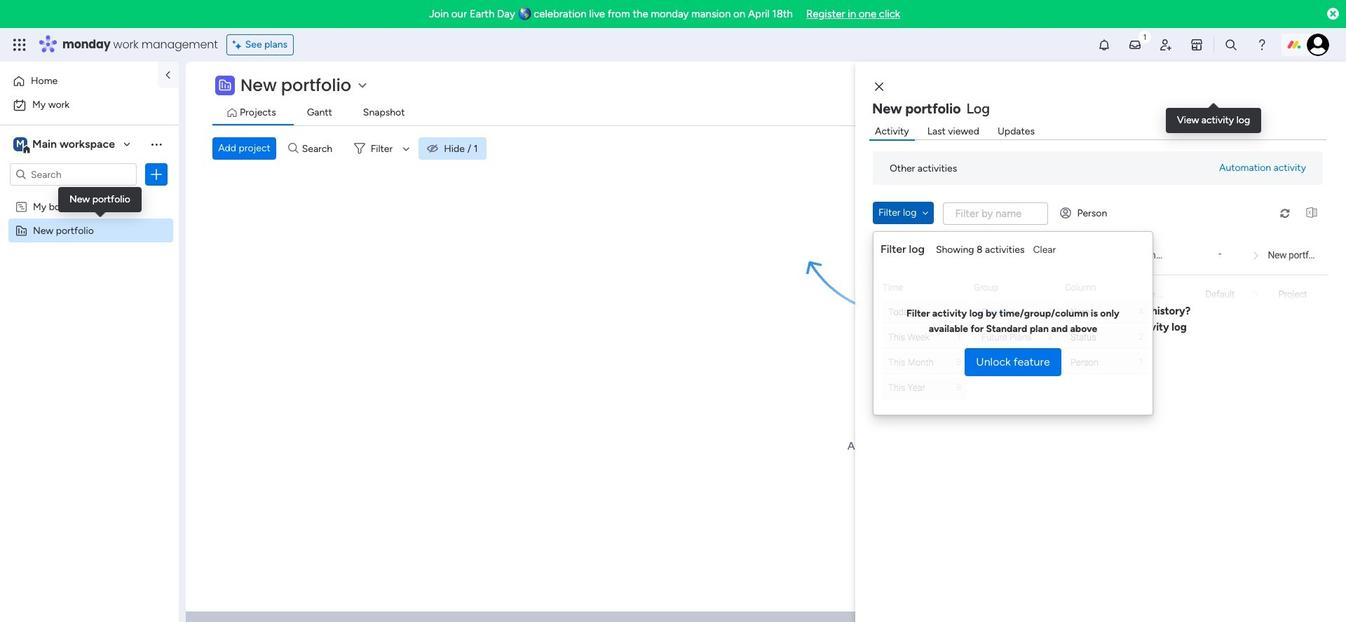Task type: locate. For each thing, give the bounding box(es) containing it.
monday marketplace image
[[1190, 38, 1204, 52]]

jacob simon image
[[1307, 34, 1329, 56]]

1 image
[[1139, 29, 1151, 45]]

v2 edit image
[[1095, 287, 1104, 302]]

search everything image
[[1224, 38, 1238, 52]]

list box
[[0, 192, 179, 432], [873, 236, 1329, 314]]

help image
[[1255, 38, 1269, 52]]

select product image
[[13, 38, 27, 52]]

option
[[8, 70, 149, 93], [8, 94, 170, 116], [0, 194, 179, 197]]

v2 search image
[[288, 141, 298, 157]]

no results image
[[806, 230, 1122, 386]]

notifications image
[[1097, 38, 1111, 52]]

close image
[[875, 82, 884, 92]]

Filter by name field
[[943, 203, 1049, 225]]

options image
[[149, 168, 163, 182]]

tab list
[[212, 102, 1346, 126]]

Search in workspace field
[[29, 167, 117, 183]]

workspace selection element
[[13, 136, 117, 154]]

see plans image
[[233, 37, 245, 53]]

Search field
[[298, 139, 341, 158]]



Task type: vqa. For each thing, say whether or not it's contained in the screenshot.
REFRESH icon
yes



Task type: describe. For each thing, give the bounding box(es) containing it.
export to excel image
[[1301, 208, 1323, 218]]

angle down image
[[922, 208, 929, 218]]

2 vertical spatial option
[[0, 194, 179, 197]]

invite members image
[[1159, 38, 1173, 52]]

1 vertical spatial option
[[8, 94, 170, 116]]

0 horizontal spatial list box
[[0, 192, 179, 432]]

refresh image
[[1274, 208, 1297, 218]]

workspace options image
[[149, 137, 163, 151]]

0 vertical spatial option
[[8, 70, 149, 93]]

workspace image
[[13, 137, 27, 152]]

update feed image
[[1128, 38, 1142, 52]]

arrow down image
[[398, 140, 415, 157]]

1 horizontal spatial list box
[[873, 236, 1329, 314]]



